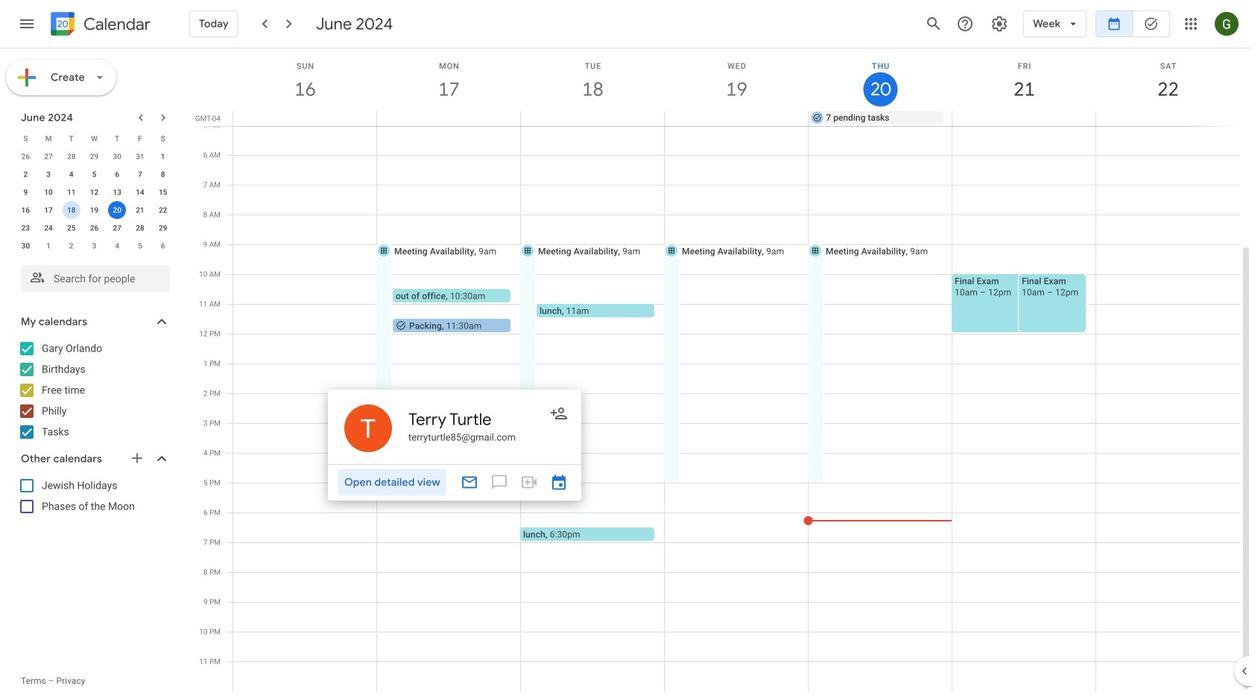 Task type: describe. For each thing, give the bounding box(es) containing it.
29 element
[[154, 219, 172, 237]]

wednesday, june 19 element
[[665, 48, 809, 111]]

25 element
[[62, 219, 80, 237]]

17 element
[[40, 201, 57, 219]]

july 2 element
[[62, 237, 80, 255]]

may 30 element
[[108, 148, 126, 165]]

21 element
[[131, 201, 149, 219]]

may 28 element
[[62, 148, 80, 165]]

30 element
[[17, 237, 35, 255]]

may 26 element
[[17, 148, 35, 165]]

23 element
[[17, 219, 35, 237]]

9 element
[[17, 183, 35, 201]]

add other calendars image
[[130, 451, 145, 466]]

july 5 element
[[131, 237, 149, 255]]

19 element
[[85, 201, 103, 219]]

5 element
[[85, 165, 103, 183]]

8 element
[[154, 165, 172, 183]]

3 element
[[40, 165, 57, 183]]

6 element
[[108, 165, 126, 183]]

friday, june 21 element
[[953, 48, 1097, 111]]

15 element
[[154, 183, 172, 201]]

july 3 element
[[85, 237, 103, 255]]

16 element
[[17, 201, 35, 219]]

2 element
[[17, 165, 35, 183]]

11 element
[[62, 183, 80, 201]]

calendar element
[[48, 9, 150, 42]]

june 2024 grid
[[14, 130, 174, 255]]

Search for people text field
[[30, 265, 161, 292]]

july 4 element
[[108, 237, 126, 255]]

settings menu image
[[991, 15, 1009, 33]]

10 element
[[40, 183, 57, 201]]



Task type: vqa. For each thing, say whether or not it's contained in the screenshot.
20, today element
yes



Task type: locate. For each thing, give the bounding box(es) containing it.
row group
[[14, 148, 174, 255]]

heading
[[81, 15, 150, 33]]

thursday, june 20, today element
[[809, 48, 953, 111]]

22 element
[[154, 201, 172, 219]]

27 element
[[108, 219, 126, 237]]

24 element
[[40, 219, 57, 237]]

heading inside calendar element
[[81, 15, 150, 33]]

7 element
[[131, 165, 149, 183]]

None search field
[[0, 259, 185, 292]]

july 1 element
[[40, 237, 57, 255]]

26 element
[[85, 219, 103, 237]]

13 element
[[108, 183, 126, 201]]

18 element
[[62, 201, 80, 219]]

other calendars list
[[3, 474, 185, 519]]

may 29 element
[[85, 148, 103, 165]]

12 element
[[85, 183, 103, 201]]

4 element
[[62, 165, 80, 183]]

my calendars list
[[3, 337, 185, 444]]

cell
[[233, 111, 377, 126], [377, 111, 521, 126], [521, 111, 665, 126], [665, 111, 808, 126], [952, 111, 1096, 126], [1096, 111, 1240, 126], [60, 201, 83, 219], [106, 201, 129, 219]]

20, today element
[[108, 201, 126, 219]]

may 27 element
[[40, 148, 57, 165]]

grid
[[191, 48, 1252, 693]]

may 31 element
[[131, 148, 149, 165]]

14 element
[[131, 183, 149, 201]]

main drawer image
[[18, 15, 36, 33]]

saturday, june 22 element
[[1097, 48, 1240, 111]]

row
[[227, 111, 1252, 126], [14, 130, 174, 148], [14, 148, 174, 165], [14, 165, 174, 183], [14, 183, 174, 201], [14, 201, 174, 219], [14, 219, 174, 237], [14, 237, 174, 255]]

28 element
[[131, 219, 149, 237]]

july 6 element
[[154, 237, 172, 255]]

1 element
[[154, 148, 172, 165]]

information card element
[[328, 390, 581, 501]]



